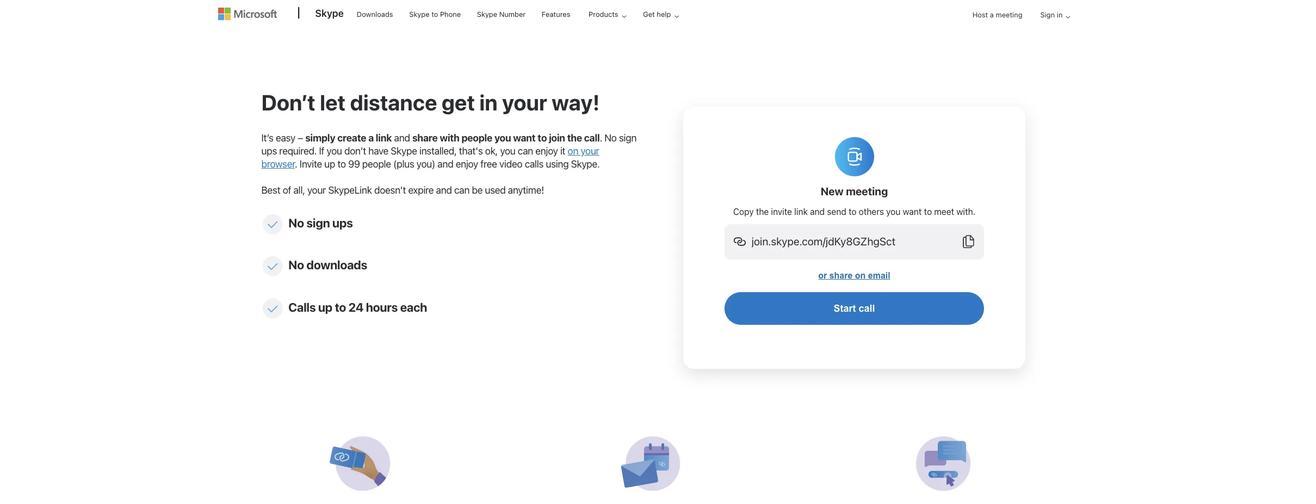 Task type: vqa. For each thing, say whether or not it's contained in the screenshot.
"transcend"
no



Task type: locate. For each thing, give the bounding box(es) containing it.
skype left number on the left
[[477, 10, 497, 18]]

0 horizontal spatial can
[[454, 184, 470, 196]]

and down installed,
[[438, 158, 453, 170]]

ok,
[[485, 145, 498, 157]]

get help button
[[634, 1, 688, 28]]

share
[[412, 132, 438, 144], [830, 271, 853, 280]]

0 vertical spatial share
[[412, 132, 438, 144]]

can up calls
[[518, 145, 533, 157]]

0 vertical spatial link
[[376, 132, 392, 144]]

skype left phone
[[409, 10, 430, 18]]

navigation
[[964, 1, 1075, 37]]

0 horizontal spatial on
[[568, 145, 578, 157]]

1 horizontal spatial share
[[830, 271, 853, 280]]

0 vertical spatial on
[[568, 145, 578, 157]]

1 vertical spatial share
[[830, 271, 853, 280]]

share right or
[[830, 271, 853, 280]]

2 vertical spatial your
[[307, 184, 326, 196]]

to right send at the top right of page
[[849, 207, 857, 216]]

get
[[643, 10, 655, 18]]

meeting
[[996, 10, 1023, 19], [846, 185, 888, 198]]

1 vertical spatial on
[[855, 271, 866, 280]]

want up calls
[[513, 132, 536, 144]]

1 horizontal spatial link
[[795, 207, 808, 216]]

1 vertical spatial ups
[[332, 215, 353, 230]]

0 vertical spatial can
[[518, 145, 533, 157]]

1 vertical spatial your
[[581, 145, 599, 157]]

0 horizontal spatial your
[[307, 184, 326, 196]]

your up skype.
[[581, 145, 599, 157]]

0 vertical spatial call
[[584, 132, 600, 144]]

in right sign on the top right of page
[[1057, 10, 1063, 19]]

no down all,
[[288, 215, 304, 230]]

0 horizontal spatial enjoy
[[456, 158, 478, 170]]

your left way!
[[502, 89, 547, 115]]

the right copy
[[756, 207, 769, 216]]

menu bar
[[964, 1, 1075, 37]]

0 vertical spatial the
[[567, 132, 582, 144]]

0 vertical spatial no
[[605, 132, 617, 144]]

people up 'that's'
[[462, 132, 492, 144]]

installed,
[[419, 145, 457, 157]]

meeting inside menu bar
[[996, 10, 1023, 19]]

email
[[868, 271, 891, 280]]

0 horizontal spatial in
[[480, 89, 498, 115]]

you up ok,
[[495, 132, 511, 144]]

get help
[[643, 10, 671, 18]]

can left be
[[454, 184, 470, 196]]

share inside button
[[830, 271, 853, 280]]

1 horizontal spatial sign
[[619, 132, 637, 144]]

skypelink
[[328, 184, 372, 196]]

and right expire
[[436, 184, 452, 196]]

0 vertical spatial ups
[[261, 145, 277, 157]]

up for calls
[[318, 299, 332, 314]]

0 horizontal spatial link
[[376, 132, 392, 144]]

0 vertical spatial up
[[324, 158, 335, 170]]

1 vertical spatial meeting
[[846, 185, 888, 198]]

downloads link
[[352, 1, 398, 27]]

0 horizontal spatial want
[[513, 132, 536, 144]]

99
[[348, 158, 360, 170]]

no
[[605, 132, 617, 144], [288, 215, 304, 230], [288, 257, 304, 272]]

products button
[[580, 1, 635, 28]]

skype up (plus
[[391, 145, 417, 157]]

features
[[542, 10, 570, 18]]

1 vertical spatial a
[[368, 132, 374, 144]]

don't let distance get in your way! main content
[[0, 35, 1306, 494]]

1 horizontal spatial on
[[855, 271, 866, 280]]

your inside on your browser
[[581, 145, 599, 157]]

up right calls
[[318, 299, 332, 314]]

1 horizontal spatial enjoy
[[536, 145, 558, 157]]

0 vertical spatial a
[[990, 10, 994, 19]]

no right .
[[605, 132, 617, 144]]

to left phone
[[432, 10, 438, 18]]

people
[[462, 132, 492, 144], [362, 158, 391, 170]]

and
[[394, 132, 410, 144], [438, 158, 453, 170], [436, 184, 452, 196], [810, 207, 825, 216]]

1 horizontal spatial can
[[518, 145, 533, 157]]

1 vertical spatial up
[[318, 299, 332, 314]]

sign inside . no sign ups required. if you don't have skype installed, that's ok, you can enjoy it
[[619, 132, 637, 144]]

and up (plus
[[394, 132, 410, 144]]

skype left downloads link
[[315, 8, 344, 19]]

0 vertical spatial enjoy
[[536, 145, 558, 157]]

new meeting heading
[[821, 185, 888, 199]]

hours
[[366, 299, 398, 314]]

1 vertical spatial link
[[795, 207, 808, 216]]

host
[[973, 10, 988, 19]]

call right start on the right bottom
[[859, 303, 875, 314]]

products
[[589, 10, 618, 18]]

skype for skype to phone
[[409, 10, 430, 18]]

navigation containing host a meeting
[[964, 1, 1075, 37]]

. invite up to 99 people (plus you) and enjoy free video calls using skype.
[[295, 158, 600, 170]]

1 vertical spatial enjoy
[[456, 158, 478, 170]]

0 horizontal spatial call
[[584, 132, 600, 144]]

None field
[[725, 224, 984, 292]]

none field containing join.skype.com/jdky8gzhgsct
[[725, 224, 984, 292]]

no for no sign ups
[[288, 215, 304, 230]]

link right invite
[[795, 207, 808, 216]]

ups inside . no sign ups required. if you don't have skype installed, that's ok, you can enjoy it
[[261, 145, 277, 157]]

you
[[495, 132, 511, 144], [327, 145, 342, 157], [500, 145, 516, 157], [886, 207, 901, 216]]

send
[[827, 207, 847, 216]]

menu bar containing host a meeting
[[964, 1, 1075, 37]]

1 vertical spatial sign
[[307, 215, 330, 230]]

the right join
[[567, 132, 582, 144]]

1 horizontal spatial in
[[1057, 10, 1063, 19]]

1 horizontal spatial want
[[903, 207, 922, 216]]

new meeting
[[821, 185, 888, 198]]

copy
[[733, 207, 754, 216]]

up right . invite
[[324, 158, 335, 170]]

sign up no downloads
[[307, 215, 330, 230]]

and for you)
[[438, 158, 453, 170]]

meeting right host
[[996, 10, 1023, 19]]

.
[[600, 132, 602, 144]]

skype
[[315, 8, 344, 19], [409, 10, 430, 18], [477, 10, 497, 18], [391, 145, 417, 157]]

you right if
[[327, 145, 342, 157]]

0 horizontal spatial a
[[368, 132, 374, 144]]

start call
[[834, 303, 875, 314]]

skype number link
[[472, 1, 531, 27]]

features link
[[537, 1, 575, 27]]

0 vertical spatial in
[[1057, 10, 1063, 19]]

anytime!
[[508, 184, 544, 196]]

and left send at the top right of page
[[810, 207, 825, 216]]

way!
[[552, 89, 600, 115]]

let
[[320, 89, 346, 115]]

create
[[337, 132, 366, 144]]

sign right .
[[619, 132, 637, 144]]

join
[[549, 132, 565, 144]]

a right host
[[990, 10, 994, 19]]

0 vertical spatial meeting
[[996, 10, 1023, 19]]

on your browser
[[261, 145, 599, 170]]

1 vertical spatial no
[[288, 215, 304, 230]]

0 vertical spatial your
[[502, 89, 547, 115]]

your
[[502, 89, 547, 115], [581, 145, 599, 157], [307, 184, 326, 196]]

0 horizontal spatial ups
[[261, 145, 277, 157]]

0 horizontal spatial meeting
[[846, 185, 888, 198]]

want
[[513, 132, 536, 144], [903, 207, 922, 216]]

microsoft image
[[218, 8, 277, 20]]

1 vertical spatial call
[[859, 303, 875, 314]]

free
[[481, 158, 497, 170]]

meet now image
[[844, 146, 865, 168]]

no downloads
[[288, 257, 367, 272]]

on your browser link
[[261, 145, 599, 170]]

1 horizontal spatial a
[[990, 10, 994, 19]]

1 vertical spatial in
[[480, 89, 498, 115]]

or
[[818, 271, 827, 280]]

1 vertical spatial want
[[903, 207, 922, 216]]

1 vertical spatial the
[[756, 207, 769, 216]]

can inside . no sign ups required. if you don't have skype installed, that's ok, you can enjoy it
[[518, 145, 533, 157]]

ups down skypelink
[[332, 215, 353, 230]]

0 vertical spatial sign
[[619, 132, 637, 144]]

arrow down image
[[1062, 10, 1075, 23]]

your right all,
[[307, 184, 326, 196]]

2 horizontal spatial your
[[581, 145, 599, 157]]

skype number
[[477, 10, 526, 18]]

skype link
[[310, 1, 349, 30]]

1 vertical spatial people
[[362, 158, 391, 170]]

ups down the it's
[[261, 145, 277, 157]]

meeting up others
[[846, 185, 888, 198]]

1 horizontal spatial your
[[502, 89, 547, 115]]

and for expire
[[436, 184, 452, 196]]

1 horizontal spatial meeting
[[996, 10, 1023, 19]]

call up skype.
[[584, 132, 600, 144]]

best of all, your skypelink doesn't expire and can be used anytime!
[[261, 184, 544, 196]]

on left the email
[[855, 271, 866, 280]]

link up have
[[376, 132, 392, 144]]

call
[[584, 132, 600, 144], [859, 303, 875, 314]]

ups
[[261, 145, 277, 157], [332, 215, 353, 230]]

sign
[[619, 132, 637, 144], [307, 215, 330, 230]]

enjoy left it
[[536, 145, 558, 157]]

host a meeting link
[[964, 1, 1031, 29]]

you right others
[[886, 207, 901, 216]]

want left meet
[[903, 207, 922, 216]]

be
[[472, 184, 483, 196]]

all,
[[294, 184, 305, 196]]

it
[[560, 145, 565, 157]]

browser
[[261, 158, 295, 170]]

enjoy down 'that's'
[[456, 158, 478, 170]]

1 horizontal spatial the
[[756, 207, 769, 216]]

on
[[568, 145, 578, 157], [855, 271, 866, 280]]

in
[[1057, 10, 1063, 19], [480, 89, 498, 115]]

sign in
[[1041, 10, 1063, 19]]

2 vertical spatial no
[[288, 257, 304, 272]]

on right it
[[568, 145, 578, 157]]

in right get
[[480, 89, 498, 115]]

skype for skype
[[315, 8, 344, 19]]

can
[[518, 145, 533, 157], [454, 184, 470, 196]]

to
[[432, 10, 438, 18], [538, 132, 547, 144], [338, 158, 346, 170], [849, 207, 857, 216], [924, 207, 932, 216], [335, 299, 346, 314]]

share up installed,
[[412, 132, 438, 144]]

used
[[485, 184, 506, 196]]

the
[[567, 132, 582, 144], [756, 207, 769, 216]]

1 horizontal spatial people
[[462, 132, 492, 144]]

no left downloads
[[288, 257, 304, 272]]

calls up to 24 hours each
[[288, 299, 427, 314]]

people down have
[[362, 158, 391, 170]]

you up video
[[500, 145, 516, 157]]

a up have
[[368, 132, 374, 144]]

skype inside "link"
[[315, 8, 344, 19]]



Task type: describe. For each thing, give the bounding box(es) containing it.
join.skype.com/jdky8gzhgsct
[[752, 235, 896, 248]]

. no sign ups required. if you don't have skype installed, that's ok, you can enjoy it
[[261, 132, 637, 157]]

and for link
[[394, 132, 410, 144]]

none field inside don't let distance get in your way! main content
[[725, 224, 984, 292]]

get
[[442, 89, 475, 115]]

doesn't
[[374, 184, 406, 196]]

easy
[[276, 132, 295, 144]]

meeting inside heading
[[846, 185, 888, 198]]

on inside button
[[855, 271, 866, 280]]

0 horizontal spatial people
[[362, 158, 391, 170]]

required.
[[279, 145, 317, 157]]

phone
[[440, 10, 461, 18]]

join.skype.com/jdky8gzhgsct button
[[725, 224, 984, 259]]

that's
[[459, 145, 483, 157]]

1 horizontal spatial ups
[[332, 215, 353, 230]]

0 horizontal spatial sign
[[307, 215, 330, 230]]

simply
[[305, 132, 335, 144]]

to left 99
[[338, 158, 346, 170]]

0 horizontal spatial the
[[567, 132, 582, 144]]

copy invite link join.skype.com/jdky8gzhgsct element
[[752, 234, 954, 249]]

best
[[261, 184, 280, 196]]

of
[[283, 184, 291, 196]]

–
[[298, 132, 303, 144]]

1 vertical spatial can
[[454, 184, 470, 196]]

you)
[[417, 158, 435, 170]]

each
[[400, 299, 427, 314]]

new
[[821, 185, 844, 198]]

sign in link
[[1032, 1, 1075, 29]]

have
[[369, 145, 389, 157]]

to left 24
[[335, 299, 346, 314]]

or share on email button
[[816, 270, 893, 281]]

it's easy – simply create a link and share with people you want to join the call
[[261, 132, 600, 144]]

a inside main content
[[368, 132, 374, 144]]

skype for skype number
[[477, 10, 497, 18]]

. invite
[[295, 158, 322, 170]]

start
[[834, 303, 856, 314]]

don't let distance get in your way!
[[261, 89, 600, 115]]

0 vertical spatial want
[[513, 132, 536, 144]]

or share on email
[[818, 271, 891, 280]]

if
[[319, 145, 324, 157]]

downloads
[[307, 257, 367, 272]]

invite
[[771, 207, 792, 216]]

up for . invite
[[324, 158, 335, 170]]

skype.
[[571, 158, 600, 170]]

0 vertical spatial people
[[462, 132, 492, 144]]

skype to phone link
[[404, 1, 466, 27]]

help
[[657, 10, 671, 18]]

sign
[[1041, 10, 1055, 19]]

on inside on your browser
[[568, 145, 578, 157]]

don't
[[261, 89, 315, 115]]

skype to phone
[[409, 10, 461, 18]]

calls
[[525, 158, 544, 170]]

meet
[[934, 207, 954, 216]]

it's
[[261, 132, 273, 144]]

downloads
[[357, 10, 393, 18]]

copy the invite link and send to others you want to meet with.
[[733, 207, 976, 216]]

to left meet
[[924, 207, 932, 216]]

expire
[[408, 184, 434, 196]]

skype inside . no sign ups required. if you don't have skype installed, that's ok, you can enjoy it
[[391, 145, 417, 157]]

copy image
[[733, 235, 746, 248]]

enjoy inside . no sign ups required. if you don't have skype installed, that's ok, you can enjoy it
[[536, 145, 558, 157]]

24
[[349, 299, 364, 314]]

with
[[440, 132, 460, 144]]

number
[[499, 10, 526, 18]]

don't
[[344, 145, 366, 157]]

start call link
[[725, 292, 984, 325]]

calls
[[288, 299, 316, 314]]

1 horizontal spatial call
[[859, 303, 875, 314]]

0 horizontal spatial share
[[412, 132, 438, 144]]

(plus
[[393, 158, 414, 170]]

with.
[[957, 207, 976, 216]]

to left join
[[538, 132, 547, 144]]

using
[[546, 158, 569, 170]]

others
[[859, 207, 884, 216]]

no for no downloads
[[288, 257, 304, 272]]

copy image
[[962, 234, 976, 249]]

a inside menu bar
[[990, 10, 994, 19]]

in inside main content
[[480, 89, 498, 115]]

video
[[500, 158, 523, 170]]

no sign ups
[[288, 215, 353, 230]]

distance
[[350, 89, 437, 115]]

no inside . no sign ups required. if you don't have skype installed, that's ok, you can enjoy it
[[605, 132, 617, 144]]

host a meeting
[[973, 10, 1023, 19]]



